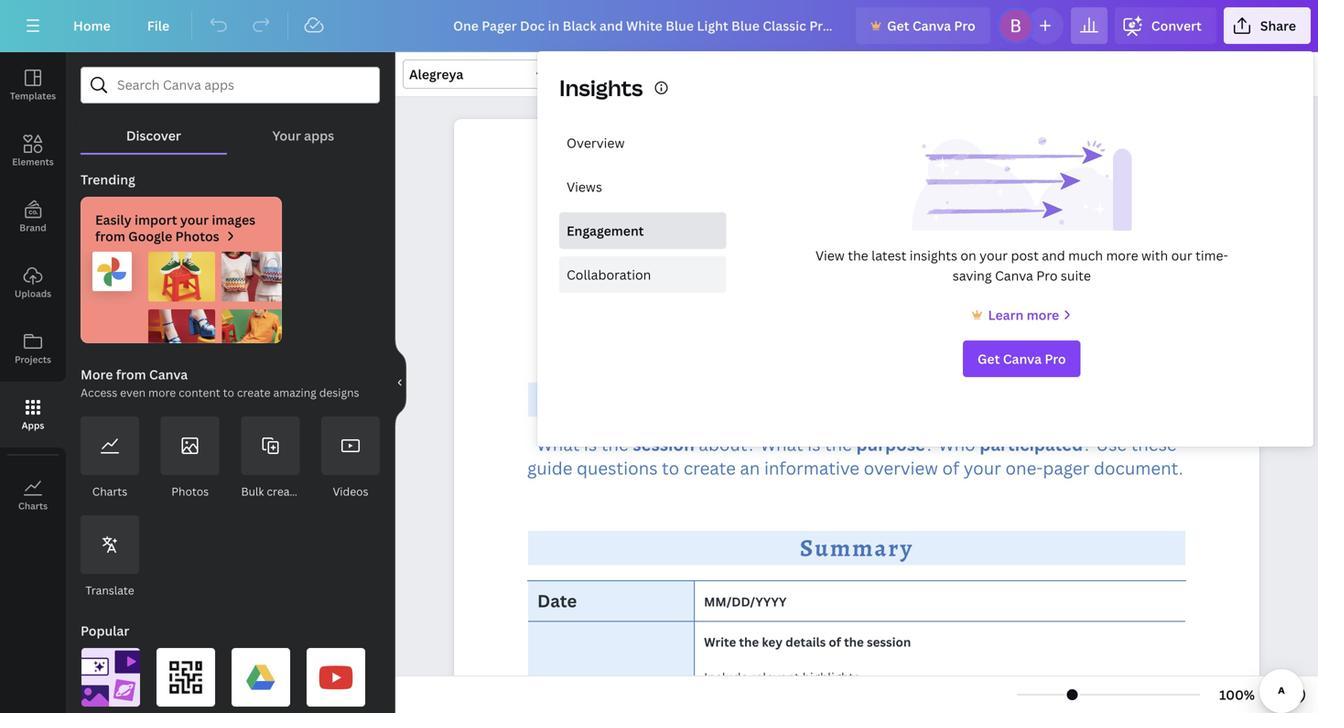 Task type: locate. For each thing, give the bounding box(es) containing it.
create inside more from canva element
[[267, 484, 300, 499]]

get
[[887, 17, 910, 34], [978, 350, 1000, 368]]

main menu bar
[[0, 0, 1318, 52]]

more from canva access even more content to create amazing designs
[[81, 366, 359, 400]]

more right even
[[148, 385, 176, 400]]

1 vertical spatial pro
[[1037, 267, 1058, 284]]

suite
[[1061, 267, 1091, 284]]

and
[[1042, 247, 1065, 264]]

elements
[[12, 156, 54, 168]]

uploads
[[15, 287, 51, 300]]

latest
[[872, 247, 907, 264]]

create right bulk
[[267, 484, 300, 499]]

0 horizontal spatial get canva pro
[[887, 17, 976, 34]]

charts inside button
[[18, 500, 48, 512]]

what
[[537, 432, 580, 456], [760, 432, 803, 456]]

to
[[223, 385, 234, 400], [662, 456, 679, 480]]

purpose
[[856, 432, 926, 456]]

1 vertical spatial charts
[[18, 500, 48, 512]]

to down session
[[662, 456, 679, 480]]

an
[[740, 456, 760, 480]]

canva inside more from canva access even more content to create amazing designs
[[149, 366, 188, 383]]

team
[[1009, 305, 1057, 331]]

0 vertical spatial get
[[887, 17, 910, 34]]

0 vertical spatial pro
[[954, 17, 976, 34]]

easily
[[95, 211, 132, 228]]

more from canva element
[[81, 417, 380, 600]]

2 vertical spatial pro
[[1045, 350, 1066, 368]]

0 vertical spatial get canva pro
[[887, 17, 976, 34]]

1 ? from the left
[[926, 432, 934, 456]]

1 vertical spatial create
[[684, 456, 736, 480]]

2 vertical spatial create
[[267, 484, 300, 499]]

0 vertical spatial from
[[95, 228, 125, 245]]

1 vertical spatial to
[[662, 456, 679, 480]]

?
[[926, 432, 934, 456], [1083, 432, 1092, 456]]

your right the 'of'
[[964, 456, 1001, 480]]

get canva pro button
[[856, 7, 990, 44], [963, 341, 1081, 377]]

charts for charts button
[[18, 500, 48, 512]]

? left the who
[[926, 432, 934, 456]]

insights
[[559, 73, 643, 103]]

None text field
[[454, 119, 1260, 713]]

canva
[[913, 17, 951, 34], [995, 267, 1033, 284], [1003, 350, 1042, 368], [149, 366, 188, 383]]

? use these guide questions to create an informative overview of your one-pager document.
[[527, 432, 1188, 480]]

create down the about?
[[684, 456, 736, 480]]

1 is from the left
[[584, 432, 597, 456]]

1 horizontal spatial charts
[[92, 484, 127, 499]]

2 ? from the left
[[1083, 432, 1092, 456]]

brand button
[[0, 184, 66, 250]]

1 horizontal spatial to
[[662, 456, 679, 480]]

1 horizontal spatial what
[[760, 432, 803, 456]]

0 vertical spatial photos
[[175, 228, 219, 245]]

create left the amazing
[[237, 385, 271, 400]]

overview
[[567, 134, 625, 152]]

to right content
[[223, 385, 234, 400]]

your inside ? use these guide questions to create an informative overview of your one-pager document.
[[964, 456, 1001, 480]]

side panel tab list
[[0, 52, 66, 528]]

bulk create
[[241, 484, 300, 499]]

questions
[[577, 456, 658, 480]]

0 vertical spatial to
[[223, 385, 234, 400]]

what up informative
[[760, 432, 803, 456]]

summarize
[[652, 305, 756, 331]]

? left use
[[1083, 432, 1092, 456]]

pager
[[833, 188, 1026, 294]]

from left google
[[95, 228, 125, 245]]

of
[[942, 456, 960, 480]]

photos left bulk
[[171, 484, 209, 499]]

the up the questions
[[601, 432, 629, 456]]

1 vertical spatial more
[[1027, 306, 1059, 324]]

your inside view the latest insights on your post and much more with our time- saving canva pro suite
[[980, 247, 1008, 264]]

1 vertical spatial from
[[116, 366, 146, 383]]

saving
[[953, 267, 992, 284]]

0 horizontal spatial is
[[584, 432, 597, 456]]

create
[[237, 385, 271, 400], [684, 456, 736, 480], [267, 484, 300, 499]]

0 horizontal spatial more
[[148, 385, 176, 400]]

0 horizontal spatial to
[[223, 385, 234, 400]]

templates
[[10, 90, 56, 102]]

your inside easily import your images from google photos
[[180, 211, 209, 228]]

0 horizontal spatial what
[[537, 432, 580, 456]]

details
[[861, 305, 924, 331]]

photos right google
[[175, 228, 219, 245]]

0 vertical spatial more
[[1106, 247, 1139, 264]]

group
[[562, 60, 659, 89]]

0 vertical spatial charts
[[92, 484, 127, 499]]

1 horizontal spatial is
[[808, 432, 821, 456]]

share button
[[1224, 7, 1311, 44]]

0 horizontal spatial get
[[887, 17, 910, 34]]

is up the questions
[[584, 432, 597, 456]]

engagement button
[[559, 212, 727, 249]]

the
[[848, 247, 869, 264], [601, 432, 629, 456], [825, 432, 852, 456]]

is up informative
[[808, 432, 821, 456]]

charts right charts button
[[92, 484, 127, 499]]

to inside ? use these guide questions to create an informative overview of your one-pager document.
[[662, 456, 679, 480]]

1 vertical spatial get
[[978, 350, 1000, 368]]

canva inside view the latest insights on your post and much more with our time- saving canva pro suite
[[995, 267, 1033, 284]]

learn
[[988, 306, 1024, 324]]

0 vertical spatial get canva pro button
[[856, 7, 990, 44]]

the right 'view'
[[848, 247, 869, 264]]

from inside more from canva access even more content to create amazing designs
[[116, 366, 146, 383]]

2 horizontal spatial more
[[1106, 247, 1139, 264]]

collaboration button
[[559, 256, 727, 293]]

photos
[[175, 228, 219, 245], [171, 484, 209, 499]]

0 horizontal spatial charts
[[18, 500, 48, 512]]

for
[[929, 305, 956, 331]]

collaboration
[[567, 266, 651, 283]]

0 vertical spatial create
[[237, 385, 271, 400]]

pager
[[1043, 456, 1090, 480]]

the up informative
[[825, 432, 852, 456]]

your right for
[[961, 305, 1004, 331]]

get canva pro inside main "menu bar"
[[887, 17, 976, 34]]

more right the learn
[[1027, 306, 1059, 324]]

0 horizontal spatial ?
[[926, 432, 934, 456]]

Design title text field
[[439, 7, 849, 44]]

1 what from the left
[[537, 432, 580, 456]]

the google photos logo is positioned on the left side. to the right of the logo, there is a grid containing four images. these images display colorful shoes, shirts, or chairs. image
[[81, 252, 282, 343]]

learn more button
[[968, 304, 1076, 326]]

view the latest insights on your post and much more with our time- saving canva pro suite
[[816, 247, 1228, 284]]

photos inside more from canva element
[[171, 484, 209, 499]]

pro
[[954, 17, 976, 34], [1037, 267, 1058, 284], [1045, 350, 1066, 368]]

informative
[[764, 456, 860, 480]]

what up guide
[[537, 432, 580, 456]]

charts down apps
[[18, 500, 48, 512]]

Search Canva apps search field
[[117, 68, 343, 103]]

1 horizontal spatial ?
[[1083, 432, 1092, 456]]

1 horizontal spatial more
[[1027, 306, 1059, 324]]

is
[[584, 432, 597, 456], [808, 432, 821, 456]]

amazing
[[273, 385, 317, 400]]

your right on
[[980, 247, 1008, 264]]

charts inside more from canva element
[[92, 484, 127, 499]]

discover button
[[81, 103, 227, 153]]

1 vertical spatial photos
[[171, 484, 209, 499]]

home link
[[59, 7, 125, 44]]

photos inside easily import your images from google photos
[[175, 228, 219, 245]]

more left with
[[1106, 247, 1139, 264]]

pro inside view the latest insights on your post and much more with our time- saving canva pro suite
[[1037, 267, 1058, 284]]

summarize important details for your team
[[652, 305, 1062, 331]]

time-
[[1196, 247, 1228, 264]]

share
[[1261, 17, 1296, 34]]

more
[[1106, 247, 1139, 264], [1027, 306, 1059, 324], [148, 385, 176, 400]]

on
[[961, 247, 977, 264]]

learn more
[[988, 306, 1059, 324]]

none text field containing one pager
[[454, 119, 1260, 713]]

insights
[[910, 247, 958, 264]]

1 vertical spatial get canva pro
[[978, 350, 1066, 368]]

your right import
[[180, 211, 209, 228]]

more inside view the latest insights on your post and much more with our time- saving canva pro suite
[[1106, 247, 1139, 264]]

2 vertical spatial more
[[148, 385, 176, 400]]

from up even
[[116, 366, 146, 383]]



Task type: vqa. For each thing, say whether or not it's contained in the screenshot.
on
yes



Task type: describe. For each thing, give the bounding box(es) containing it.
more inside learn more "button"
[[1027, 306, 1059, 324]]

2 what from the left
[[760, 432, 803, 456]]

about?
[[699, 432, 756, 456]]

who
[[939, 432, 976, 456]]

hide image
[[395, 339, 406, 427]]

more
[[81, 366, 113, 383]]

charts button
[[0, 462, 66, 528]]

the inside view the latest insights on your post and much more with our time- saving canva pro suite
[[848, 247, 869, 264]]

overview button
[[559, 125, 727, 161]]

bulk
[[241, 484, 264, 499]]

file
[[147, 17, 170, 34]]

much
[[1069, 247, 1103, 264]]

your
[[272, 127, 301, 144]]

apps button
[[0, 382, 66, 448]]

even
[[120, 385, 146, 400]]

one-
[[1006, 456, 1043, 480]]

alegreya
[[409, 65, 464, 83]]

convert
[[1152, 17, 1202, 34]]

document.
[[1094, 456, 1183, 480]]

canva inside main "menu bar"
[[913, 17, 951, 34]]

engagement
[[567, 222, 644, 239]]

pro inside main "menu bar"
[[954, 17, 976, 34]]

from inside easily import your images from google photos
[[95, 228, 125, 245]]

charts for more from canva element
[[92, 484, 127, 499]]

designs
[[319, 385, 359, 400]]

to inside more from canva access even more content to create amazing designs
[[223, 385, 234, 400]]

your apps
[[272, 127, 334, 144]]

session
[[633, 432, 695, 456]]

import
[[135, 211, 177, 228]]

100%
[[1220, 686, 1255, 704]]

easily import your images from google photos
[[95, 211, 255, 245]]

1 vertical spatial get canva pro button
[[963, 341, 1081, 377]]

1 horizontal spatial get
[[978, 350, 1000, 368]]

videos
[[333, 484, 369, 499]]

important
[[761, 305, 856, 331]]

views
[[567, 178, 602, 195]]

popular
[[81, 622, 129, 639]]

1 horizontal spatial get canva pro
[[978, 350, 1066, 368]]

elements button
[[0, 118, 66, 184]]

create inside more from canva access even more content to create amazing designs
[[237, 385, 271, 400]]

with
[[1142, 247, 1168, 264]]

these
[[1131, 432, 1177, 456]]

projects
[[15, 353, 51, 366]]

create inside ? use these guide questions to create an informative overview of your one-pager document.
[[684, 456, 736, 480]]

guide
[[527, 456, 573, 480]]

brand
[[19, 222, 46, 234]]

one
[[688, 188, 821, 294]]

post
[[1011, 247, 1039, 264]]

more inside more from canva access even more content to create amazing designs
[[148, 385, 176, 400]]

google
[[128, 228, 172, 245]]

content
[[179, 385, 220, 400]]

what is the session about? what is the purpose ? who participated
[[537, 432, 1083, 456]]

views button
[[559, 168, 727, 205]]

projects button
[[0, 316, 66, 382]]

your apps button
[[227, 103, 380, 153]]

apps
[[304, 127, 334, 144]]

file button
[[133, 7, 184, 44]]

our
[[1172, 247, 1193, 264]]

participated
[[980, 432, 1083, 456]]

apps
[[22, 419, 44, 432]]

trending
[[81, 171, 135, 188]]

get inside main "menu bar"
[[887, 17, 910, 34]]

discover
[[126, 127, 181, 144]]

home
[[73, 17, 111, 34]]

100% button
[[1208, 680, 1267, 710]]

templates button
[[0, 52, 66, 118]]

2 is from the left
[[808, 432, 821, 456]]

one pager
[[688, 188, 1026, 294]]

access
[[81, 385, 117, 400]]

overview
[[864, 456, 938, 480]]

alegreya button
[[403, 60, 555, 89]]

uploads button
[[0, 250, 66, 316]]

translate
[[85, 583, 134, 598]]

convert button
[[1115, 7, 1217, 44]]

view
[[816, 247, 845, 264]]

use
[[1096, 432, 1127, 456]]

images
[[212, 211, 255, 228]]

? inside ? use these guide questions to create an informative overview of your one-pager document.
[[1083, 432, 1092, 456]]



